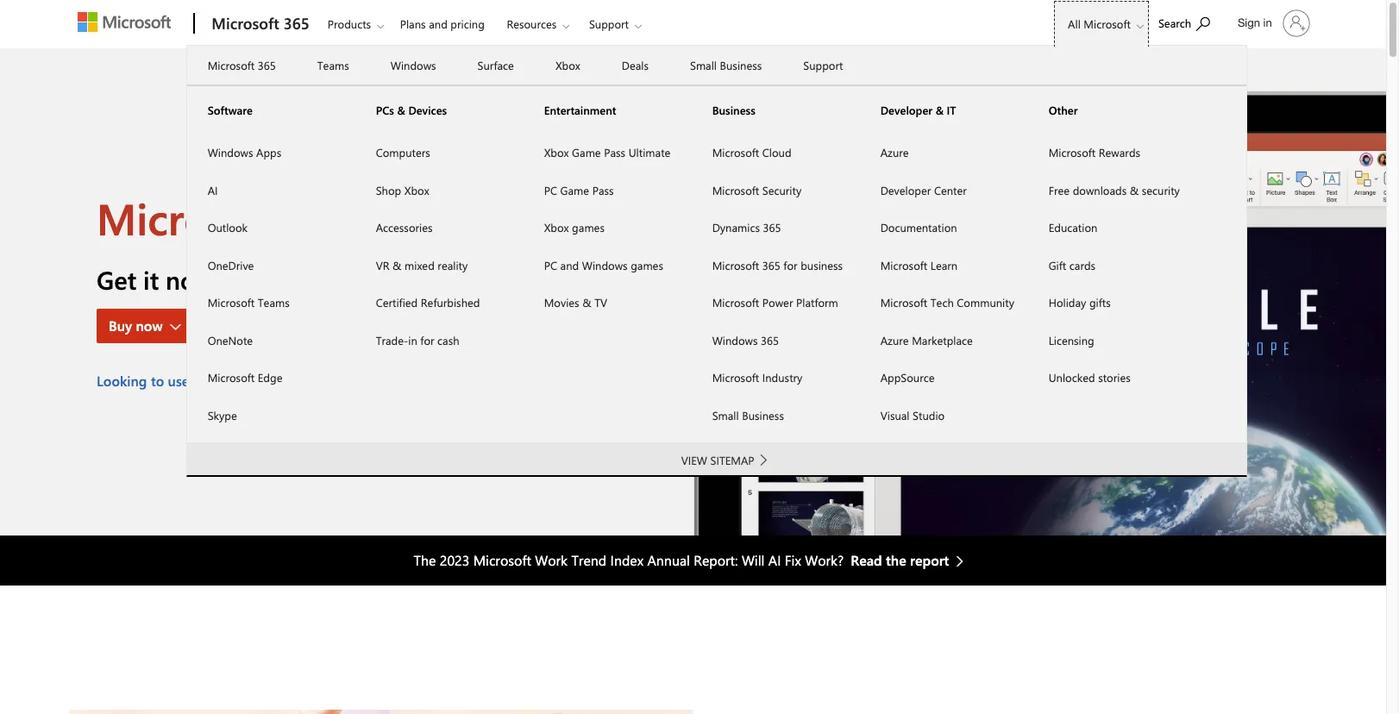 Task type: locate. For each thing, give the bounding box(es) containing it.
game up xbox games
[[561, 183, 590, 197]]

now inside dropdown button
[[136, 317, 163, 335]]

products
[[328, 16, 371, 31]]

2 vertical spatial business
[[742, 408, 784, 422]]

ai left fix
[[769, 551, 781, 570]]

1 vertical spatial support
[[804, 58, 843, 72]]

report:
[[694, 551, 738, 570]]

1 vertical spatial games
[[631, 258, 664, 272]]

microsoft 365 up software
[[208, 58, 276, 72]]

gift cards
[[1049, 258, 1096, 272]]

1 vertical spatial developer
[[881, 183, 932, 197]]

microsoft inside microsoft cloud link
[[713, 145, 760, 160]]

in inside sign in "link"
[[1264, 16, 1273, 29]]

0 vertical spatial developer
[[881, 102, 933, 117]]

sign
[[1238, 16, 1261, 29], [349, 372, 377, 390]]

& right pcs
[[397, 102, 405, 117]]

developer inside developer center link
[[881, 183, 932, 197]]

developer inside developer & it heading
[[881, 102, 933, 117]]

& inside vr & mixed reality link
[[393, 258, 402, 272]]

microsoft teams link
[[187, 284, 355, 321]]

microsoft inside the microsoft learn link
[[881, 258, 928, 272]]

in down trade-
[[381, 372, 392, 390]]

xbox up entertainment
[[556, 58, 581, 72]]

windows down plans
[[391, 58, 436, 72]]

small business link down the industry
[[692, 397, 860, 434]]

1 pc from the top
[[544, 183, 558, 197]]

developer center link
[[860, 171, 1028, 209]]

pass for xbox game pass ultimate
[[604, 145, 626, 160]]

0 horizontal spatial sign
[[349, 372, 377, 390]]

1 horizontal spatial for
[[784, 258, 798, 272]]

1 horizontal spatial games
[[631, 258, 664, 272]]

1 vertical spatial pc
[[544, 258, 558, 272]]

in left cash
[[408, 333, 418, 347]]

azure up developer center
[[881, 145, 909, 160]]

microsoft inside "microsoft teams" link
[[208, 295, 255, 310]]

xbox inside pcs & devices element
[[405, 183, 429, 197]]

in for sign
[[1264, 16, 1273, 29]]

use
[[168, 372, 189, 390]]

2 vertical spatial in
[[381, 372, 392, 390]]

business inside heading
[[713, 102, 756, 117]]

software element
[[187, 133, 355, 434]]

pc for pc and windows games
[[544, 258, 558, 272]]

& left it
[[936, 102, 944, 117]]

the
[[289, 372, 310, 390], [886, 551, 907, 570]]

entertainment element
[[524, 133, 692, 321]]

azure inside "link"
[[881, 333, 909, 347]]

1 vertical spatial small business
[[713, 408, 784, 422]]

and
[[429, 16, 448, 31], [561, 258, 579, 272]]

in right the search search field
[[1264, 16, 1273, 29]]

windows inside pc and windows games link
[[582, 258, 628, 272]]

games down xbox games link
[[631, 258, 664, 272]]

tv
[[595, 295, 608, 310]]

0 horizontal spatial in
[[381, 372, 392, 390]]

windows inside windows 365 link
[[713, 333, 758, 347]]

azure marketplace
[[881, 333, 973, 347]]

now right "it"
[[166, 263, 214, 296]]

microsoft industry link
[[692, 359, 860, 397]]

0 vertical spatial and
[[429, 16, 448, 31]]

1 vertical spatial small business link
[[692, 397, 860, 434]]

report
[[911, 551, 950, 570]]

teams
[[317, 58, 349, 72], [258, 295, 290, 310]]

2 pc from the top
[[544, 258, 558, 272]]

microsoft
[[212, 13, 279, 34], [1084, 16, 1131, 31], [208, 58, 255, 72], [713, 145, 760, 160], [1049, 145, 1096, 160], [713, 183, 760, 197], [97, 189, 285, 247], [713, 258, 760, 272], [881, 258, 928, 272], [297, 263, 406, 296], [208, 295, 255, 310], [713, 295, 760, 310], [881, 295, 928, 310], [208, 370, 255, 385], [713, 370, 760, 385], [474, 551, 531, 570]]

annual
[[648, 551, 690, 570]]

business down microsoft industry
[[742, 408, 784, 422]]

2 developer from the top
[[881, 183, 932, 197]]

windows
[[391, 58, 436, 72], [208, 145, 253, 160], [582, 258, 628, 272], [713, 333, 758, 347]]

now right buy
[[136, 317, 163, 335]]

developer for developer center
[[881, 183, 932, 197]]

0 vertical spatial small
[[690, 58, 717, 72]]

vr
[[376, 258, 390, 272]]

xbox right shop
[[405, 183, 429, 197]]

for inside pcs & devices element
[[421, 333, 435, 347]]

small business
[[690, 58, 762, 72], [713, 408, 784, 422]]

0 vertical spatial for
[[784, 258, 798, 272]]

& inside the pcs & devices heading
[[397, 102, 405, 117]]

stories
[[1099, 370, 1131, 385]]

all microsoft button
[[1055, 1, 1150, 47]]

1 vertical spatial business
[[713, 102, 756, 117]]

ai up outlook
[[208, 183, 218, 197]]

small business link up business heading
[[670, 47, 783, 84]]

plans
[[400, 16, 426, 31]]

0 vertical spatial pass
[[604, 145, 626, 160]]

0 vertical spatial now
[[166, 263, 214, 296]]

1 vertical spatial game
[[561, 183, 590, 197]]

0 horizontal spatial teams
[[258, 295, 290, 310]]

tech
[[931, 295, 954, 310]]

for left cash
[[421, 333, 435, 347]]

security
[[763, 183, 802, 197]]

device screen showing a presentation open in powerpoint image
[[693, 48, 1387, 536]]

1 vertical spatial ai
[[769, 551, 781, 570]]

1 developer from the top
[[881, 102, 933, 117]]

0 horizontal spatial and
[[429, 16, 448, 31]]

0 vertical spatial the
[[289, 372, 310, 390]]

1 vertical spatial for
[[421, 333, 435, 347]]

certified
[[376, 295, 418, 310]]

1 vertical spatial and
[[561, 258, 579, 272]]

free downloads & security
[[1049, 183, 1180, 197]]

1 horizontal spatial and
[[561, 258, 579, 272]]

dynamics 365
[[713, 220, 781, 235]]

1 horizontal spatial sign
[[1238, 16, 1261, 29]]

microsoft 365
[[212, 13, 310, 34], [208, 58, 276, 72]]

Search search field
[[1150, 3, 1228, 41]]

the right the on
[[289, 372, 310, 390]]

studio
[[913, 408, 945, 422]]

0 horizontal spatial support
[[589, 16, 629, 31]]

other heading
[[1028, 86, 1197, 134]]

azure for azure
[[881, 145, 909, 160]]

1 horizontal spatial support
[[804, 58, 843, 72]]

0 horizontal spatial for
[[421, 333, 435, 347]]

developer up documentation
[[881, 183, 932, 197]]

certified refurbished
[[376, 295, 480, 310]]

in inside the looking to use powerpoint on the web? sign in link
[[381, 372, 392, 390]]

computers
[[376, 145, 430, 160]]

pcs & devices element
[[355, 133, 524, 359]]

0 vertical spatial ai
[[208, 183, 218, 197]]

pass left ultimate
[[604, 145, 626, 160]]

& inside free downloads & security link
[[1130, 183, 1139, 197]]

software heading
[[187, 86, 355, 134]]

0 horizontal spatial now
[[136, 317, 163, 335]]

trade-in for cash link
[[355, 321, 524, 359]]

for left business
[[784, 258, 798, 272]]

free downloads & security link
[[1028, 171, 1197, 209]]

small up view sitemap link
[[713, 408, 739, 422]]

0 vertical spatial support
[[589, 16, 629, 31]]

xbox
[[556, 58, 581, 72], [544, 145, 569, 160], [405, 183, 429, 197], [544, 220, 569, 235]]

education link
[[1028, 209, 1197, 246]]

get it now with a microsoft 365 subscription.
[[97, 263, 607, 296]]

other element
[[1028, 133, 1197, 397]]

0 vertical spatial azure
[[881, 145, 909, 160]]

microsoft teams
[[208, 295, 290, 310]]

games down pc game pass
[[572, 220, 605, 235]]

xbox up pc game pass
[[544, 145, 569, 160]]

pricing
[[451, 16, 485, 31]]

xbox games link
[[524, 209, 692, 246]]

microsoft inside all microsoft dropdown button
[[1084, 16, 1131, 31]]

game up pc game pass
[[572, 145, 601, 160]]

0 vertical spatial pc
[[544, 183, 558, 197]]

teams inside software element
[[258, 295, 290, 310]]

windows inside windows link
[[391, 58, 436, 72]]

small business down microsoft industry
[[713, 408, 784, 422]]

sign inside "link"
[[1238, 16, 1261, 29]]

& inside "movies & tv" link
[[583, 295, 592, 310]]

windows left "apps" at the top of the page
[[208, 145, 253, 160]]

holiday gifts
[[1049, 295, 1111, 310]]

ai link
[[187, 171, 355, 209]]

index
[[611, 551, 644, 570]]

0 horizontal spatial games
[[572, 220, 605, 235]]

will
[[742, 551, 765, 570]]

devices
[[409, 102, 447, 117]]

1 vertical spatial small
[[713, 408, 739, 422]]

support link
[[783, 47, 864, 84]]

subscription.
[[462, 263, 607, 296]]

business up the microsoft cloud
[[713, 102, 756, 117]]

microsoft rewards
[[1049, 145, 1141, 160]]

pass down 'xbox game pass ultimate' link
[[593, 183, 614, 197]]

1 azure from the top
[[881, 145, 909, 160]]

small business up business heading
[[690, 58, 762, 72]]

support inside "dropdown button"
[[589, 16, 629, 31]]

and inside entertainment element
[[561, 258, 579, 272]]

small
[[690, 58, 717, 72], [713, 408, 739, 422]]

microsoft inside microsoft edge link
[[208, 370, 255, 385]]

& right 'vr'
[[393, 258, 402, 272]]

0 vertical spatial in
[[1264, 16, 1273, 29]]

1 horizontal spatial teams
[[317, 58, 349, 72]]

microsoft rewards link
[[1028, 134, 1197, 171]]

1 vertical spatial in
[[408, 333, 418, 347]]

powerpoint
[[297, 189, 522, 247], [193, 372, 265, 390]]

azure link
[[860, 134, 1028, 171]]

accessories
[[376, 220, 433, 235]]

shop
[[376, 183, 401, 197]]

xbox game pass ultimate
[[544, 145, 671, 160]]

trade-in for cash
[[376, 333, 460, 347]]

ai inside software element
[[208, 183, 218, 197]]

entertainment heading
[[524, 86, 692, 134]]

windows up microsoft industry
[[713, 333, 758, 347]]

sign right the search search field
[[1238, 16, 1261, 29]]

0 vertical spatial teams
[[317, 58, 349, 72]]

& inside developer & it heading
[[936, 102, 944, 117]]

certified refurbished link
[[355, 284, 524, 321]]

cloud
[[763, 145, 792, 160]]

business
[[720, 58, 762, 72], [713, 102, 756, 117], [742, 408, 784, 422]]

dynamics
[[713, 220, 760, 235]]

and right plans
[[429, 16, 448, 31]]

microsoft inside microsoft 365 for business link
[[713, 258, 760, 272]]

1 vertical spatial teams
[[258, 295, 290, 310]]

microsoft learn link
[[860, 246, 1028, 284]]

apps
[[256, 145, 282, 160]]

developer & it element
[[860, 133, 1028, 434]]

for inside business element
[[784, 258, 798, 272]]

microsoft 365 up teams link
[[212, 13, 310, 34]]

0 vertical spatial game
[[572, 145, 601, 160]]

small right deals
[[690, 58, 717, 72]]

support up business heading
[[804, 58, 843, 72]]

in for trade-
[[408, 333, 418, 347]]

pcs & devices
[[376, 102, 447, 117]]

0 vertical spatial games
[[572, 220, 605, 235]]

support up deals
[[589, 16, 629, 31]]

0 vertical spatial powerpoint
[[297, 189, 522, 247]]

and for pc
[[561, 258, 579, 272]]

deals
[[622, 58, 649, 72]]

1 vertical spatial powerpoint
[[193, 372, 265, 390]]

0 horizontal spatial the
[[289, 372, 310, 390]]

& left 'tv'
[[583, 295, 592, 310]]

0 horizontal spatial ai
[[208, 183, 218, 197]]

azure up appsource
[[881, 333, 909, 347]]

2 azure from the top
[[881, 333, 909, 347]]

and down xbox games
[[561, 258, 579, 272]]

reality
[[438, 258, 468, 272]]

windows inside software element
[[208, 145, 253, 160]]

now
[[166, 263, 214, 296], [136, 317, 163, 335]]

sign right web?
[[349, 372, 377, 390]]

resources
[[507, 16, 557, 31]]

game for xbox
[[572, 145, 601, 160]]

1 vertical spatial pass
[[593, 183, 614, 197]]

2 horizontal spatial in
[[1264, 16, 1273, 29]]

the right read
[[886, 551, 907, 570]]

1 horizontal spatial in
[[408, 333, 418, 347]]

xbox down pc game pass
[[544, 220, 569, 235]]

1 horizontal spatial now
[[166, 263, 214, 296]]

pc
[[544, 183, 558, 197], [544, 258, 558, 272]]

1 vertical spatial azure
[[881, 333, 909, 347]]

1 vertical spatial the
[[886, 551, 907, 570]]

pc up xbox games
[[544, 183, 558, 197]]

game for pc
[[561, 183, 590, 197]]

visual studio link
[[860, 397, 1028, 434]]

1 vertical spatial microsoft 365
[[208, 58, 276, 72]]

business up business heading
[[720, 58, 762, 72]]

in
[[1264, 16, 1273, 29], [408, 333, 418, 347], [381, 372, 392, 390]]

developer left it
[[881, 102, 933, 117]]

microsoft power platform link
[[692, 284, 860, 321]]

support for 'support' link
[[804, 58, 843, 72]]

pc up movies
[[544, 258, 558, 272]]

azure for azure marketplace
[[881, 333, 909, 347]]

developer center
[[881, 183, 967, 197]]

windows down xbox games link
[[582, 258, 628, 272]]

in inside trade-in for cash link
[[408, 333, 418, 347]]

1 horizontal spatial the
[[886, 551, 907, 570]]

teams link
[[297, 47, 370, 84]]

small inside business element
[[713, 408, 739, 422]]

& left the security
[[1130, 183, 1139, 197]]

accessories link
[[355, 209, 524, 246]]

1 horizontal spatial ai
[[769, 551, 781, 570]]

0 vertical spatial sign
[[1238, 16, 1261, 29]]

all
[[1069, 16, 1081, 31]]

microsoft edge
[[208, 370, 283, 385]]

1 vertical spatial now
[[136, 317, 163, 335]]



Task type: vqa. For each thing, say whether or not it's contained in the screenshot.
Resources on the left of the page
yes



Task type: describe. For each thing, give the bounding box(es) containing it.
& for movies & tv
[[583, 295, 592, 310]]

deals link
[[601, 47, 670, 84]]

marketplace
[[912, 333, 973, 347]]

small business inside business element
[[713, 408, 784, 422]]

pcs
[[376, 102, 394, 117]]

outlook link
[[187, 209, 355, 246]]

microsoft inside microsoft tech community link
[[881, 295, 928, 310]]

microsoft power platform
[[713, 295, 839, 310]]

windows for windows
[[391, 58, 436, 72]]

microsoft inside microsoft power platform link
[[713, 295, 760, 310]]

xbox link
[[535, 47, 601, 84]]

a
[[277, 263, 290, 296]]

for for business
[[784, 258, 798, 272]]

computers link
[[355, 134, 524, 171]]

visual
[[881, 408, 910, 422]]

microsoft powerpoint
[[97, 189, 522, 247]]

appsource
[[881, 370, 935, 385]]

business
[[801, 258, 843, 272]]

security
[[1142, 183, 1180, 197]]

pc and windows games link
[[524, 246, 692, 284]]

onedrive
[[208, 258, 254, 272]]

windows for windows 365
[[713, 333, 758, 347]]

downloads
[[1073, 183, 1127, 197]]

licensing link
[[1028, 321, 1197, 359]]

0 vertical spatial microsoft 365
[[212, 13, 310, 34]]

learn
[[931, 258, 958, 272]]

search
[[1159, 16, 1192, 30]]

rewards
[[1099, 145, 1141, 160]]

mixed
[[405, 258, 435, 272]]

pc and windows games
[[544, 258, 664, 272]]

surface link
[[457, 47, 535, 84]]

the 2023 microsoft work trend index annual report: will ai fix work? read the report
[[414, 551, 950, 570]]

support button
[[578, 1, 656, 47]]

azure marketplace link
[[860, 321, 1028, 359]]

unlocked stories
[[1049, 370, 1131, 385]]

resources button
[[496, 1, 584, 47]]

outlook
[[208, 220, 248, 235]]

the
[[414, 551, 436, 570]]

0 vertical spatial business
[[720, 58, 762, 72]]

business element
[[692, 133, 860, 434]]

community
[[957, 295, 1015, 310]]

edge
[[258, 370, 283, 385]]

movies & tv
[[544, 295, 608, 310]]

0 vertical spatial small business link
[[670, 47, 783, 84]]

refurbished
[[421, 295, 480, 310]]

education
[[1049, 220, 1098, 235]]

2023
[[440, 551, 470, 570]]

xbox for xbox game pass ultimate
[[544, 145, 569, 160]]

search button
[[1151, 3, 1218, 41]]

0 vertical spatial small business
[[690, 58, 762, 72]]

pcs & devices heading
[[355, 86, 524, 134]]

microsoft image
[[78, 12, 171, 32]]

developer & it heading
[[860, 86, 1028, 134]]

shop xbox link
[[355, 171, 524, 209]]

vr & mixed reality
[[376, 258, 468, 272]]

microsoft tech community link
[[860, 284, 1028, 321]]

business heading
[[692, 86, 860, 134]]

& for vr & mixed reality
[[393, 258, 402, 272]]

pc game pass link
[[524, 171, 692, 209]]

gift
[[1049, 258, 1067, 272]]

plans and pricing link
[[392, 1, 493, 42]]

sign in link
[[1228, 3, 1318, 44]]

pass for pc game pass
[[593, 183, 614, 197]]

surface
[[478, 58, 514, 72]]

1 horizontal spatial powerpoint
[[297, 189, 522, 247]]

movies & tv link
[[524, 284, 692, 321]]

appsource link
[[860, 359, 1028, 397]]

developer & it
[[881, 102, 957, 117]]

vr & mixed reality link
[[355, 246, 524, 284]]

free
[[1049, 183, 1070, 197]]

pc for pc game pass
[[544, 183, 558, 197]]

gifts
[[1090, 295, 1111, 310]]

unlocked
[[1049, 370, 1096, 385]]

1 vertical spatial sign
[[349, 372, 377, 390]]

looking
[[97, 372, 147, 390]]

trend
[[572, 551, 607, 570]]

0 horizontal spatial powerpoint
[[193, 372, 265, 390]]

documentation link
[[860, 209, 1028, 246]]

xbox for xbox
[[556, 58, 581, 72]]

looking to use powerpoint on the web? sign in link
[[97, 371, 416, 392]]

buy now button
[[97, 309, 195, 343]]

platform
[[797, 295, 839, 310]]

support for support "dropdown button"
[[589, 16, 629, 31]]

microsoft tech community
[[881, 295, 1015, 310]]

read the report link
[[851, 551, 973, 571]]

microsoft cloud link
[[692, 134, 860, 171]]

documentation
[[881, 220, 958, 235]]

developer for developer & it
[[881, 102, 933, 117]]

visual studio
[[881, 408, 945, 422]]

microsoft 365 for business
[[713, 258, 843, 272]]

windows for windows apps
[[208, 145, 253, 160]]

microsoft learn
[[881, 258, 958, 272]]

skype link
[[187, 397, 355, 434]]

to
[[151, 372, 164, 390]]

pc game pass
[[544, 183, 614, 197]]

licensing
[[1049, 333, 1095, 347]]

ultimate
[[629, 145, 671, 160]]

microsoft inside microsoft security link
[[713, 183, 760, 197]]

windows link
[[370, 47, 457, 84]]

microsoft inside "microsoft industry" link
[[713, 370, 760, 385]]

and for plans
[[429, 16, 448, 31]]

other
[[1049, 102, 1078, 117]]

holiday gifts link
[[1028, 284, 1197, 321]]

for for cash
[[421, 333, 435, 347]]

view sitemap link
[[600, 444, 833, 475]]

get
[[97, 263, 136, 296]]

microsoft inside microsoft rewards link
[[1049, 145, 1096, 160]]

& for developer & it
[[936, 102, 944, 117]]

work
[[535, 551, 568, 570]]

xbox for xbox games
[[544, 220, 569, 235]]

holiday
[[1049, 295, 1087, 310]]

& for pcs & devices
[[397, 102, 405, 117]]



